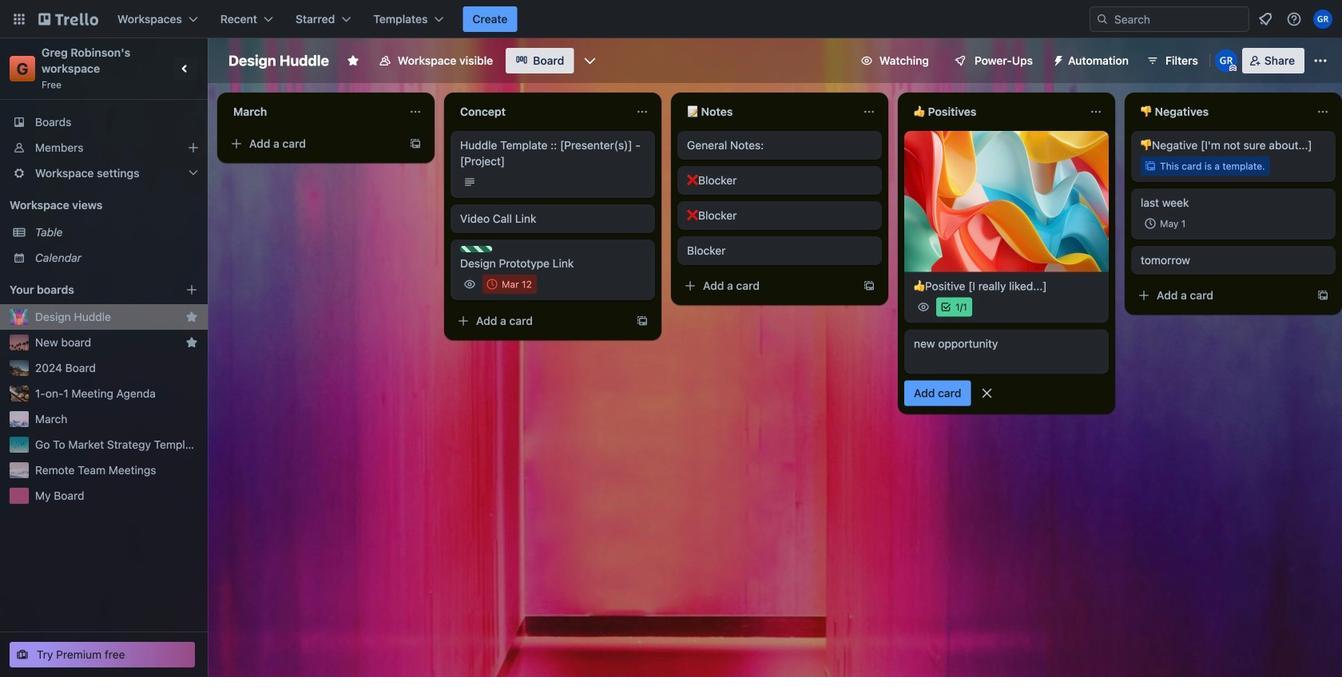 Task type: vqa. For each thing, say whether or not it's contained in the screenshot.
"Home" Image
no



Task type: describe. For each thing, give the bounding box(es) containing it.
your boards with 8 items element
[[10, 281, 161, 300]]

1 starred icon image from the top
[[185, 311, 198, 324]]

Board name text field
[[221, 48, 337, 74]]

customize views image
[[582, 53, 598, 69]]

back to home image
[[38, 6, 98, 32]]

greg robinson (gregrobinson96) image
[[1215, 50, 1238, 72]]

search image
[[1096, 13, 1109, 26]]

star or unstar board image
[[347, 54, 360, 67]]

show menu image
[[1313, 53, 1329, 69]]

Enter a title for this card… text field
[[905, 330, 1109, 375]]

greg robinson (gregrobinson96) image
[[1314, 10, 1333, 29]]

cancel image
[[979, 386, 995, 402]]

primary element
[[0, 0, 1343, 38]]

open information menu image
[[1287, 11, 1303, 27]]

this member is an admin of this board. image
[[1230, 65, 1237, 72]]



Task type: locate. For each thing, give the bounding box(es) containing it.
0 notifications image
[[1256, 10, 1275, 29]]

starred icon image
[[185, 311, 198, 324], [185, 336, 198, 349]]

None checkbox
[[483, 275, 537, 294]]

sm image
[[1046, 48, 1068, 70]]

create from template… image
[[409, 137, 422, 150], [863, 280, 876, 292], [1317, 289, 1330, 302], [636, 315, 649, 328]]

2 starred icon image from the top
[[185, 336, 198, 349]]

1 vertical spatial starred icon image
[[185, 336, 198, 349]]

None text field
[[224, 99, 403, 125], [678, 99, 857, 125], [905, 99, 1084, 125], [1132, 99, 1311, 125], [224, 99, 403, 125], [678, 99, 857, 125], [905, 99, 1084, 125], [1132, 99, 1311, 125]]

None text field
[[451, 99, 630, 125]]

0 vertical spatial starred icon image
[[185, 311, 198, 324]]

workspace navigation collapse icon image
[[174, 58, 197, 80]]

add board image
[[185, 284, 198, 296]]

Search field
[[1109, 8, 1249, 30]]

color: green, title: none image
[[460, 246, 492, 253]]

None checkbox
[[1141, 214, 1191, 233]]



